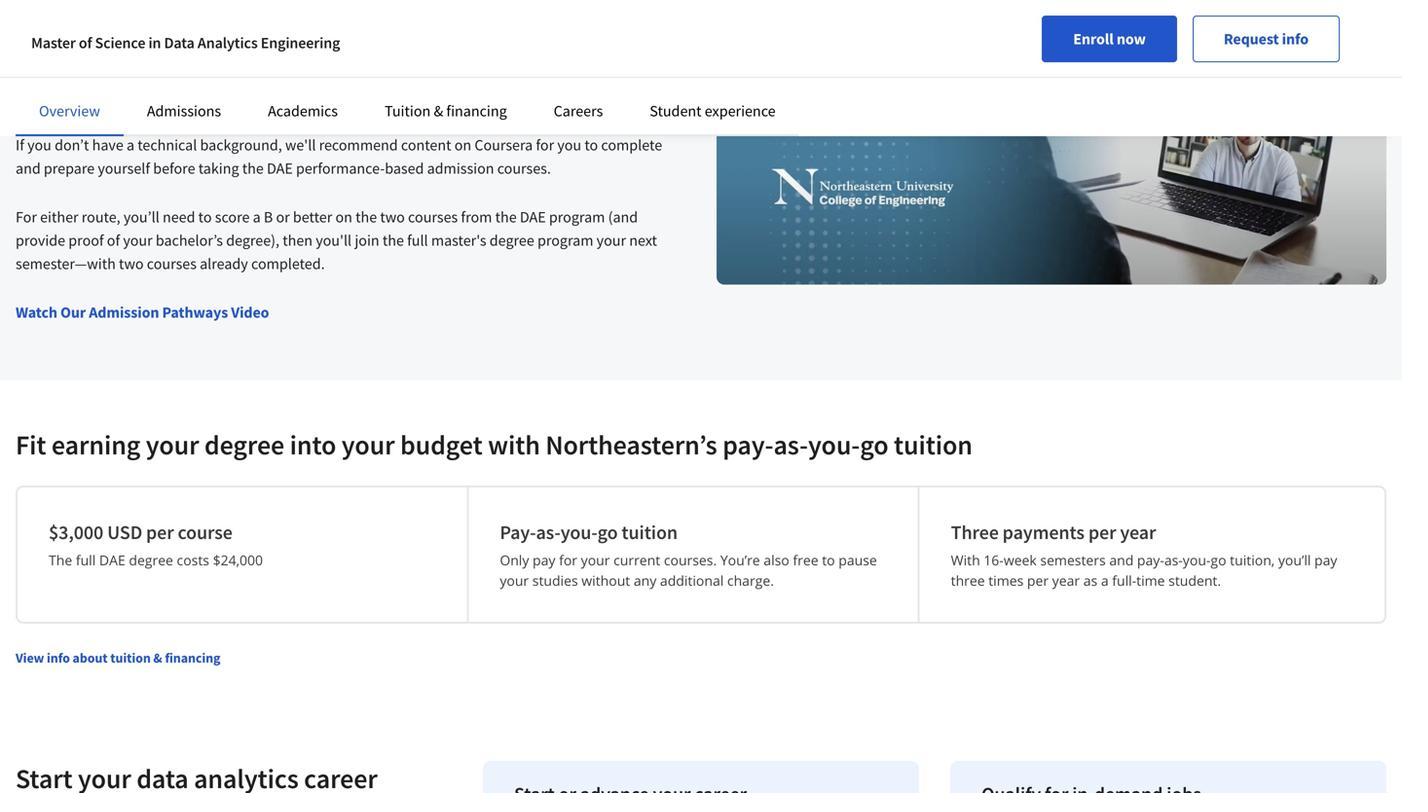 Task type: vqa. For each thing, say whether or not it's contained in the screenshot.
Apply computer vision techniques using Python, OpenCV, & Watson and develop custom image classification models and deploy them to the Cloud
no



Task type: locate. For each thing, give the bounding box(es) containing it.
$3,000 usd per course list item
[[18, 488, 469, 622]]

the right the join
[[383, 231, 404, 250]]

go inside three payments per year with 16-week semesters and pay-as-you-go tuition, you'll pay three times per year as a full-time student.
[[1211, 551, 1227, 570]]

the
[[49, 551, 72, 570]]

with
[[488, 428, 540, 462]]

degree inside simply provide your basic contact information and tell us about your bachelor's degree of study and/or your work experience.
[[533, 15, 578, 34]]

per inside the $3,000 usd per course the full dae degree costs $24,000
[[146, 521, 174, 545]]

provide
[[64, 15, 113, 34], [16, 231, 65, 250]]

have up don't
[[55, 87, 86, 106]]

for up studies
[[559, 551, 578, 570]]

1 vertical spatial and
[[16, 159, 41, 178]]

0 vertical spatial go
[[860, 428, 889, 462]]

1 pay from the left
[[533, 551, 556, 570]]

1 vertical spatial as-
[[536, 521, 561, 545]]

provide inside simply provide your basic contact information and tell us about your bachelor's degree of study and/or your work experience.
[[64, 15, 113, 34]]

you down work
[[27, 87, 51, 106]]

full inside for either route, you'll need to score a b or better on the two courses from the dae program (and provide proof of your bachelor's degree), then you'll join the full master's degree program your next semester—with two courses already completed.
[[407, 231, 428, 250]]

pay- inside three payments per year with 16-week semesters and pay-as-you-go tuition, you'll pay three times per year as a full-time student.
[[1137, 551, 1165, 570]]

to
[[585, 135, 598, 155], [198, 207, 212, 227], [822, 551, 835, 570]]

about
[[388, 15, 427, 34], [73, 650, 108, 667]]

on up you'll
[[335, 207, 352, 227]]

0 vertical spatial to
[[585, 135, 598, 155]]

a inside three payments per year with 16-week semesters and pay-as-you-go tuition, you'll pay three times per year as a full-time student.
[[1101, 572, 1109, 590]]

0 horizontal spatial courses.
[[497, 159, 551, 178]]

careers link
[[554, 101, 603, 121]]

2 if from the top
[[16, 135, 24, 155]]

0 vertical spatial year
[[1120, 521, 1156, 545]]

pay
[[533, 551, 556, 570], [1315, 551, 1338, 570]]

as- for fit earning your degree into your budget with northeastern's pay-as-you-go tuition
[[774, 428, 808, 462]]

per down week at the right bottom of page
[[1027, 572, 1049, 590]]

1 horizontal spatial as-
[[774, 428, 808, 462]]

you left don't
[[27, 135, 51, 155]]

if left overview link
[[16, 87, 24, 106]]

your up experience.
[[117, 15, 146, 34]]

you'll up we'll
[[298, 87, 334, 106]]

enroll now
[[1073, 29, 1146, 49]]

list
[[16, 486, 1387, 624]]

your down simply
[[16, 38, 45, 57]]

background, up taking
[[200, 135, 282, 155]]

0 horizontal spatial of
[[79, 33, 92, 53]]

0 horizontal spatial a
[[127, 135, 134, 155]]

pay right tuition,
[[1315, 551, 1338, 570]]

0 horizontal spatial tuition
[[110, 650, 151, 667]]

1 horizontal spatial info
[[1282, 29, 1309, 49]]

you- inside three payments per year with 16-week semesters and pay-as-you-go tuition, you'll pay three times per year as a full-time student.
[[1183, 551, 1211, 570]]

1 horizontal spatial about
[[388, 15, 427, 34]]

0 horizontal spatial have
[[55, 87, 86, 106]]

full right the
[[76, 551, 96, 570]]

and left tell
[[318, 15, 343, 34]]

dae down usd
[[99, 551, 125, 570]]

two down based
[[380, 207, 405, 227]]

2 horizontal spatial of
[[581, 15, 594, 34]]

if inside if you don't have a technical background, we'll recommend content on coursera for you to complete and prepare yourself before taking the dae performance-based admission courses.
[[16, 135, 24, 155]]

0 vertical spatial about
[[388, 15, 427, 34]]

experience
[[705, 101, 776, 121]]

0 vertical spatial you'll
[[298, 87, 334, 106]]

2 vertical spatial go
[[1211, 551, 1227, 570]]

per up semesters
[[1089, 521, 1116, 545]]

1 vertical spatial provide
[[16, 231, 65, 250]]

dae down coursera
[[520, 207, 546, 227]]

the right taking
[[242, 159, 264, 178]]

degree
[[533, 15, 578, 34], [490, 231, 534, 250], [204, 428, 285, 462], [129, 551, 173, 570]]

1 horizontal spatial courses
[[408, 207, 458, 227]]

tuition,
[[1230, 551, 1275, 570]]

provide inside for either route, you'll need to score a b or better on the two courses from the dae program (and provide proof of your bachelor's degree), then you'll join the full master's degree program your next semester—with two courses already completed.
[[16, 231, 65, 250]]

tuition inside pay-as-you-go tuition only pay for your current courses. you're also free to pause your studies without any additional charge.
[[622, 521, 678, 545]]

pay- for northeastern's
[[723, 428, 774, 462]]

1 vertical spatial background,
[[200, 135, 282, 155]]

1 vertical spatial &
[[153, 650, 162, 667]]

year down semesters
[[1052, 572, 1080, 590]]

2 horizontal spatial you-
[[1183, 551, 1211, 570]]

0 vertical spatial as-
[[774, 428, 808, 462]]

your
[[117, 15, 146, 34], [430, 15, 460, 34], [16, 38, 45, 57], [123, 231, 153, 250], [597, 231, 626, 250], [146, 428, 199, 462], [342, 428, 395, 462], [581, 551, 610, 570], [500, 572, 529, 590]]

you- for three payments per year with 16-week semesters and pay-as-you-go tuition, you'll pay three times per year as a full-time student.
[[1183, 551, 1211, 570]]

if left don't
[[16, 135, 24, 155]]

as-
[[774, 428, 808, 462], [536, 521, 561, 545], [1165, 551, 1183, 570]]

0 horizontal spatial per
[[146, 521, 174, 545]]

have inside if you don't have a technical background, we'll recommend content on coursera for you to complete and prepare yourself before taking the dae performance-based admission courses.
[[92, 135, 123, 155]]

degree right bachelor's
[[533, 15, 578, 34]]

of down the route,
[[107, 231, 120, 250]]

need
[[163, 207, 195, 227]]

2 vertical spatial a
[[1101, 572, 1109, 590]]

0 vertical spatial for
[[536, 135, 554, 155]]

1 horizontal spatial year
[[1120, 521, 1156, 545]]

info right view
[[47, 650, 70, 667]]

1 vertical spatial about
[[73, 650, 108, 667]]

courses.
[[497, 159, 551, 178], [664, 551, 717, 570]]

semesters
[[1040, 551, 1106, 570]]

year
[[1120, 521, 1156, 545], [1052, 572, 1080, 590]]

background, right tech
[[213, 87, 295, 106]]

necessary
[[114, 87, 178, 106]]

program
[[549, 207, 605, 227], [538, 231, 594, 250]]

you for have
[[27, 87, 51, 106]]

1 vertical spatial info
[[47, 650, 70, 667]]

0 horizontal spatial you-
[[561, 521, 598, 545]]

dae down we'll
[[267, 159, 293, 178]]

1 horizontal spatial pay
[[1315, 551, 1338, 570]]

1 vertical spatial two
[[380, 207, 405, 227]]

the
[[89, 87, 110, 106], [568, 87, 589, 106], [242, 159, 264, 178], [356, 207, 377, 227], [495, 207, 517, 227], [383, 231, 404, 250]]

dae
[[593, 87, 619, 106], [267, 159, 293, 178], [520, 207, 546, 227], [99, 551, 125, 570]]

you
[[27, 87, 51, 106], [27, 135, 51, 155], [557, 135, 582, 155]]

1 horizontal spatial from
[[534, 87, 565, 106]]

1 vertical spatial a
[[253, 207, 261, 227]]

pay inside three payments per year with 16-week semesters and pay-as-you-go tuition, you'll pay three times per year as a full-time student.
[[1315, 551, 1338, 570]]

full
[[407, 231, 428, 250], [76, 551, 96, 570]]

student experience link
[[650, 101, 776, 121]]

1 vertical spatial from
[[461, 207, 492, 227]]

a up yourself
[[127, 135, 134, 155]]

enroll now button
[[1042, 16, 1177, 62]]

degree down usd
[[129, 551, 173, 570]]

0 vertical spatial have
[[55, 87, 86, 106]]

1 horizontal spatial financing
[[446, 101, 507, 121]]

provide up work
[[64, 15, 113, 34]]

full-
[[1112, 572, 1137, 590]]

1 vertical spatial financing
[[165, 650, 220, 667]]

degree right master's
[[490, 231, 534, 250]]

1 horizontal spatial have
[[92, 135, 123, 155]]

two right 'take'
[[453, 87, 478, 106]]

as- inside three payments per year with 16-week semesters and pay-as-you-go tuition, you'll pay three times per year as a full-time student.
[[1165, 551, 1183, 570]]

2 horizontal spatial per
[[1089, 521, 1116, 545]]

pay up studies
[[533, 551, 556, 570]]

16-
[[984, 551, 1004, 570]]

1 horizontal spatial two
[[380, 207, 405, 227]]

per right usd
[[146, 521, 174, 545]]

about right us
[[388, 15, 427, 34]]

go
[[860, 428, 889, 462], [598, 521, 618, 545], [1211, 551, 1227, 570]]

if you have the necessary tech background, you'll immediately take two courses from the dae program.
[[16, 87, 685, 106]]

request
[[1224, 29, 1279, 49]]

you'll right tuition,
[[1279, 551, 1311, 570]]

2 horizontal spatial a
[[1101, 572, 1109, 590]]

courses
[[481, 87, 531, 106], [408, 207, 458, 227], [147, 254, 197, 274]]

1 vertical spatial to
[[198, 207, 212, 227]]

2 horizontal spatial and
[[1110, 551, 1134, 570]]

courses. inside pay-as-you-go tuition only pay for your current courses. you're also free to pause your studies without any additional charge.
[[664, 551, 717, 570]]

0 vertical spatial pay-
[[723, 428, 774, 462]]

to down 'careers'
[[585, 135, 598, 155]]

your right 'earning'
[[146, 428, 199, 462]]

additional
[[660, 572, 724, 590]]

a right as
[[1101, 572, 1109, 590]]

info inside "button"
[[1282, 29, 1309, 49]]

take
[[422, 87, 450, 106]]

work
[[48, 38, 81, 57]]

courses. up additional
[[664, 551, 717, 570]]

master of science in data analytics engineering
[[31, 33, 340, 53]]

request info
[[1224, 29, 1309, 49]]

0 horizontal spatial for
[[536, 135, 554, 155]]

the up the join
[[356, 207, 377, 227]]

provide down for
[[16, 231, 65, 250]]

of left 'study'
[[581, 15, 594, 34]]

a inside if you don't have a technical background, we'll recommend content on coursera for you to complete and prepare yourself before taking the dae performance-based admission courses.
[[127, 135, 134, 155]]

0 horizontal spatial and
[[16, 159, 41, 178]]

and left prepare
[[16, 159, 41, 178]]

you-
[[808, 428, 860, 462], [561, 521, 598, 545], [1183, 551, 1211, 570]]

1 horizontal spatial and
[[318, 15, 343, 34]]

immediately
[[337, 87, 419, 106]]

background, for you'll
[[213, 87, 295, 106]]

per for course
[[146, 521, 174, 545]]

pay- for and
[[1137, 551, 1165, 570]]

0 vertical spatial you-
[[808, 428, 860, 462]]

2 vertical spatial to
[[822, 551, 835, 570]]

0 vertical spatial a
[[127, 135, 134, 155]]

0 vertical spatial courses.
[[497, 159, 551, 178]]

0 vertical spatial and
[[318, 15, 343, 34]]

a left b
[[253, 207, 261, 227]]

2 vertical spatial you'll
[[1279, 551, 1311, 570]]

on
[[455, 135, 472, 155], [335, 207, 352, 227]]

1 vertical spatial you-
[[561, 521, 598, 545]]

2 horizontal spatial as-
[[1165, 551, 1183, 570]]

program left (and
[[549, 207, 605, 227]]

2 horizontal spatial two
[[453, 87, 478, 106]]

to inside pay-as-you-go tuition only pay for your current courses. you're also free to pause your studies without any additional charge.
[[822, 551, 835, 570]]

to for go
[[822, 551, 835, 570]]

2 horizontal spatial go
[[1211, 551, 1227, 570]]

1 vertical spatial for
[[559, 551, 578, 570]]

you'll
[[316, 231, 352, 250]]

of right "master"
[[79, 33, 92, 53]]

two up admission
[[119, 254, 144, 274]]

on up admission
[[455, 135, 472, 155]]

1 vertical spatial pay-
[[1137, 551, 1165, 570]]

1 if from the top
[[16, 87, 24, 106]]

payments
[[1003, 521, 1085, 545]]

full left master's
[[407, 231, 428, 250]]

program.
[[622, 87, 682, 106]]

degree inside for either route, you'll need to score a b or better on the two courses from the dae program (and provide proof of your bachelor's degree), then you'll join the full master's degree program your next semester—with two courses already completed.
[[490, 231, 534, 250]]

2 horizontal spatial tuition
[[894, 428, 973, 462]]

of
[[581, 15, 594, 34], [79, 33, 92, 53], [107, 231, 120, 250]]

to right need
[[198, 207, 212, 227]]

0 vertical spatial program
[[549, 207, 605, 227]]

background, for we'll
[[200, 135, 282, 155]]

either
[[40, 207, 78, 227]]

two
[[453, 87, 478, 106], [380, 207, 405, 227], [119, 254, 144, 274]]

then
[[283, 231, 313, 250]]

1 horizontal spatial pay-
[[1137, 551, 1165, 570]]

2 horizontal spatial to
[[822, 551, 835, 570]]

program left next
[[538, 231, 594, 250]]

1 vertical spatial if
[[16, 135, 24, 155]]

info right request
[[1282, 29, 1309, 49]]

2 horizontal spatial you'll
[[1279, 551, 1311, 570]]

in
[[148, 33, 161, 53]]

you'll left need
[[124, 207, 160, 227]]

0 horizontal spatial full
[[76, 551, 96, 570]]

1 vertical spatial you'll
[[124, 207, 160, 227]]

1 horizontal spatial go
[[860, 428, 889, 462]]

study
[[597, 15, 633, 34]]

tuition
[[894, 428, 973, 462], [622, 521, 678, 545], [110, 650, 151, 667]]

or
[[276, 207, 290, 227]]

2 vertical spatial tuition
[[110, 650, 151, 667]]

courses up master's
[[408, 207, 458, 227]]

if for if you don't have a technical background, we'll recommend content on coursera for you to complete and prepare yourself before taking the dae performance-based admission courses.
[[16, 135, 24, 155]]

0 horizontal spatial to
[[198, 207, 212, 227]]

dae inside if you don't have a technical background, we'll recommend content on coursera for you to complete and prepare yourself before taking the dae performance-based admission courses.
[[267, 159, 293, 178]]

1 horizontal spatial &
[[434, 101, 443, 121]]

0 vertical spatial &
[[434, 101, 443, 121]]

bachelor's
[[463, 15, 530, 34]]

watch our admission pathways video link
[[16, 303, 269, 322]]

and up full-
[[1110, 551, 1134, 570]]

background, inside if you don't have a technical background, we'll recommend content on coursera for you to complete and prepare yourself before taking the dae performance-based admission courses.
[[200, 135, 282, 155]]

into
[[290, 428, 336, 462]]

1 horizontal spatial a
[[253, 207, 261, 227]]

1 vertical spatial full
[[76, 551, 96, 570]]

0 vertical spatial on
[[455, 135, 472, 155]]

courses down bachelor's at the left
[[147, 254, 197, 274]]

analytics
[[198, 33, 258, 53]]

pay-
[[723, 428, 774, 462], [1137, 551, 1165, 570]]

1 vertical spatial go
[[598, 521, 618, 545]]

2 horizontal spatial courses
[[481, 87, 531, 106]]

our
[[60, 303, 86, 322]]

0 horizontal spatial pay-
[[723, 428, 774, 462]]

0 vertical spatial courses
[[481, 87, 531, 106]]

courses. down coursera
[[497, 159, 551, 178]]

to for have
[[585, 135, 598, 155]]

go for three payments per year with 16-week semesters and pay-as-you-go tuition, you'll pay three times per year as a full-time student.
[[1211, 551, 1227, 570]]

0 vertical spatial tuition
[[894, 428, 973, 462]]

0 horizontal spatial courses
[[147, 254, 197, 274]]

have up yourself
[[92, 135, 123, 155]]

free
[[793, 551, 819, 570]]

to right free
[[822, 551, 835, 570]]

courses up coursera
[[481, 87, 531, 106]]

0 vertical spatial from
[[534, 87, 565, 106]]

to inside if you don't have a technical background, we'll recommend content on coursera for you to complete and prepare yourself before taking the dae performance-based admission courses.
[[585, 135, 598, 155]]

a
[[127, 135, 134, 155], [253, 207, 261, 227], [1101, 572, 1109, 590]]

1 horizontal spatial per
[[1027, 572, 1049, 590]]

1 horizontal spatial on
[[455, 135, 472, 155]]

1 horizontal spatial you-
[[808, 428, 860, 462]]

2 pay from the left
[[1315, 551, 1338, 570]]

tuition
[[385, 101, 431, 121]]

tuition & financing link
[[385, 101, 507, 121]]

completed.
[[251, 254, 325, 274]]

year up time
[[1120, 521, 1156, 545]]

for right coursera
[[536, 135, 554, 155]]

0 horizontal spatial you'll
[[124, 207, 160, 227]]

0 horizontal spatial from
[[461, 207, 492, 227]]

student.
[[1169, 572, 1221, 590]]

of inside for either route, you'll need to score a b or better on the two courses from the dae program (and provide proof of your bachelor's degree), then you'll join the full master's degree program your next semester—with two courses already completed.
[[107, 231, 120, 250]]

0 vertical spatial financing
[[446, 101, 507, 121]]

pathways
[[162, 303, 228, 322]]

and/or
[[636, 15, 680, 34]]

0 horizontal spatial year
[[1052, 572, 1080, 590]]

go for fit earning your degree into your budget with northeastern's pay-as-you-go tuition
[[860, 428, 889, 462]]

score
[[215, 207, 250, 227]]

the down coursera
[[495, 207, 517, 227]]

0 horizontal spatial two
[[119, 254, 144, 274]]

your down (and
[[597, 231, 626, 250]]

taking
[[198, 159, 239, 178]]

pay inside pay-as-you-go tuition only pay for your current courses. you're also free to pause your studies without any additional charge.
[[533, 551, 556, 570]]

0 horizontal spatial &
[[153, 650, 162, 667]]

you- for fit earning your degree into your budget with northeastern's pay-as-you-go tuition
[[808, 428, 860, 462]]

about right view
[[73, 650, 108, 667]]

science
[[95, 33, 145, 53]]

1 vertical spatial have
[[92, 135, 123, 155]]

you'll
[[298, 87, 334, 106], [124, 207, 160, 227], [1279, 551, 1311, 570]]

1 horizontal spatial you'll
[[298, 87, 334, 106]]

1 horizontal spatial to
[[585, 135, 598, 155]]



Task type: describe. For each thing, give the bounding box(es) containing it.
academics
[[268, 101, 338, 121]]

you- inside pay-as-you-go tuition only pay for your current courses. you're also free to pause your studies without any additional charge.
[[561, 521, 598, 545]]

to inside for either route, you'll need to score a b or better on the two courses from the dae program (and provide proof of your bachelor's degree), then you'll join the full master's degree program your next semester—with two courses already completed.
[[198, 207, 212, 227]]

any
[[634, 572, 657, 590]]

degree inside the $3,000 usd per course the full dae degree costs $24,000
[[129, 551, 173, 570]]

pay-as-you-go tuition list item
[[469, 488, 920, 622]]

already
[[200, 254, 248, 274]]

you'll inside for either route, you'll need to score a b or better on the two courses from the dae program (and provide proof of your bachelor's degree), then you'll join the full master's degree program your next semester—with two courses already completed.
[[124, 207, 160, 227]]

us
[[370, 15, 385, 34]]

0 vertical spatial two
[[453, 87, 478, 106]]

the left necessary
[[89, 87, 110, 106]]

for
[[16, 207, 37, 227]]

if you don't have a technical background, we'll recommend content on coursera for you to complete and prepare yourself before taking the dae performance-based admission courses.
[[16, 135, 662, 178]]

dae inside for either route, you'll need to score a b or better on the two courses from the dae program (and provide proof of your bachelor's degree), then you'll join the full master's degree program your next semester—with two courses already completed.
[[520, 207, 546, 227]]

1 vertical spatial year
[[1052, 572, 1080, 590]]

for inside if you don't have a technical background, we'll recommend content on coursera for you to complete and prepare yourself before taking the dae performance-based admission courses.
[[536, 135, 554, 155]]

your up without
[[581, 551, 610, 570]]

tell
[[346, 15, 367, 34]]

better
[[293, 207, 332, 227]]

you'll inside three payments per year with 16-week semesters and pay-as-you-go tuition, you'll pay three times per year as a full-time student.
[[1279, 551, 1311, 570]]

join
[[355, 231, 379, 250]]

three payments per year with 16-week semesters and pay-as-you-go tuition, you'll pay three times per year as a full-time student.
[[951, 521, 1338, 590]]

view info about tuition & financing link
[[16, 650, 220, 667]]

your right into at left bottom
[[342, 428, 395, 462]]

experience.
[[84, 38, 159, 57]]

your down 'only'
[[500, 572, 529, 590]]

student
[[650, 101, 702, 121]]

overview link
[[39, 101, 100, 121]]

you for don't
[[27, 135, 51, 155]]

of inside simply provide your basic contact information and tell us about your bachelor's degree of study and/or your work experience.
[[581, 15, 594, 34]]

video
[[231, 303, 269, 322]]

$3,000 usd per course the full dae degree costs $24,000
[[49, 521, 263, 570]]

next
[[629, 231, 657, 250]]

pay-as-you-go tuition only pay for your current courses. you're also free to pause your studies without any additional charge.
[[500, 521, 877, 590]]

request info button
[[1193, 16, 1340, 62]]

recommend
[[319, 135, 398, 155]]

budget
[[400, 428, 483, 462]]

bachelor's
[[156, 231, 223, 250]]

coursera
[[475, 135, 533, 155]]

full inside the $3,000 usd per course the full dae degree costs $24,000
[[76, 551, 96, 570]]

week
[[1004, 551, 1037, 570]]

content
[[401, 135, 451, 155]]

fit
[[16, 428, 46, 462]]

a inside for either route, you'll need to score a b or better on the two courses from the dae program (and provide proof of your bachelor's degree), then you'll join the full master's degree program your next semester—with two courses already completed.
[[253, 207, 261, 227]]

watch
[[16, 303, 57, 322]]

master
[[31, 33, 76, 53]]

tuition & financing
[[385, 101, 507, 121]]

three payments per year list item
[[920, 488, 1371, 622]]

as- for three payments per year with 16-week semesters and pay-as-you-go tuition, you'll pay three times per year as a full-time student.
[[1165, 551, 1183, 570]]

(and
[[608, 207, 638, 227]]

on inside for either route, you'll need to score a b or better on the two courses from the dae program (and provide proof of your bachelor's degree), then you'll join the full master's degree program your next semester—with two courses already completed.
[[335, 207, 352, 227]]

your left bachelor's at the left
[[123, 231, 153, 250]]

info for view
[[47, 650, 70, 667]]

and inside if you don't have a technical background, we'll recommend content on coursera for you to complete and prepare yourself before taking the dae performance-based admission courses.
[[16, 159, 41, 178]]

$24,000
[[213, 551, 263, 570]]

the inside if you don't have a technical background, we'll recommend content on coursera for you to complete and prepare yourself before taking the dae performance-based admission courses.
[[242, 159, 264, 178]]

pay-
[[500, 521, 536, 545]]

you're
[[721, 551, 760, 570]]

also
[[764, 551, 790, 570]]

admission
[[89, 303, 159, 322]]

watch our admission pathways video
[[16, 303, 269, 322]]

list containing $3,000 usd per course
[[16, 486, 1387, 624]]

as
[[1084, 572, 1098, 590]]

academics link
[[268, 101, 338, 121]]

we'll
[[285, 135, 316, 155]]

admissions
[[147, 101, 221, 121]]

simply provide your basic contact information and tell us about your bachelor's degree of study and/or your work experience.
[[16, 15, 680, 57]]

technical
[[138, 135, 197, 155]]

1 vertical spatial courses
[[408, 207, 458, 227]]

you down 'careers'
[[557, 135, 582, 155]]

times
[[989, 572, 1024, 590]]

$3,000
[[49, 521, 103, 545]]

master's
[[431, 231, 487, 250]]

0 horizontal spatial about
[[73, 650, 108, 667]]

contact
[[186, 15, 235, 34]]

student experience
[[650, 101, 776, 121]]

on inside if you don't have a technical background, we'll recommend content on coursera for you to complete and prepare yourself before taking the dae performance-based admission courses.
[[455, 135, 472, 155]]

proof
[[68, 231, 104, 250]]

semester—with
[[16, 254, 116, 274]]

go inside pay-as-you-go tuition only pay for your current courses. you're also free to pause your studies without any additional charge.
[[598, 521, 618, 545]]

now
[[1117, 29, 1146, 49]]

course
[[178, 521, 233, 545]]

admissions link
[[147, 101, 221, 121]]

if for if you have the necessary tech background, you'll immediately take two courses from the dae program.
[[16, 87, 24, 106]]

b
[[264, 207, 273, 227]]

the left program.
[[568, 87, 589, 106]]

time
[[1137, 572, 1165, 590]]

dae inside the $3,000 usd per course the full dae degree costs $24,000
[[99, 551, 125, 570]]

dae left program.
[[593, 87, 619, 106]]

1 vertical spatial program
[[538, 231, 594, 250]]

2 vertical spatial courses
[[147, 254, 197, 274]]

about inside simply provide your basic contact information and tell us about your bachelor's degree of study and/or your work experience.
[[388, 15, 427, 34]]

costs
[[177, 551, 209, 570]]

northeastern's
[[546, 428, 717, 462]]

your left bachelor's
[[430, 15, 460, 34]]

earning
[[52, 428, 140, 462]]

per for year
[[1089, 521, 1116, 545]]

don't
[[55, 135, 89, 155]]

fit earning your degree into your budget with northeastern's pay-as-you-go tuition
[[16, 428, 973, 462]]

without
[[582, 572, 630, 590]]

charge.
[[727, 572, 774, 590]]

from inside for either route, you'll need to score a b or better on the two courses from the dae program (and provide proof of your bachelor's degree), then you'll join the full master's degree program your next semester—with two courses already completed.
[[461, 207, 492, 227]]

degree),
[[226, 231, 280, 250]]

simply
[[16, 15, 61, 34]]

prepare
[[44, 159, 95, 178]]

and inside three payments per year with 16-week semesters and pay-as-you-go tuition, you'll pay three times per year as a full-time student.
[[1110, 551, 1134, 570]]

as- inside pay-as-you-go tuition only pay for your current courses. you're also free to pause your studies without any additional charge.
[[536, 521, 561, 545]]

2 vertical spatial two
[[119, 254, 144, 274]]

based
[[385, 159, 424, 178]]

degree left into at left bottom
[[204, 428, 285, 462]]

and inside simply provide your basic contact information and tell us about your bachelor's degree of study and/or your work experience.
[[318, 15, 343, 34]]

careers
[[554, 101, 603, 121]]

courses. inside if you don't have a technical background, we'll recommend content on coursera for you to complete and prepare yourself before taking the dae performance-based admission courses.
[[497, 159, 551, 178]]

usd
[[107, 521, 142, 545]]

for either route, you'll need to score a b or better on the two courses from the dae program (and provide proof of your bachelor's degree), then you'll join the full master's degree program your next semester—with two courses already completed.
[[16, 207, 657, 274]]

info for request
[[1282, 29, 1309, 49]]

with
[[951, 551, 980, 570]]

three
[[951, 521, 999, 545]]

view
[[16, 650, 44, 667]]

basic
[[149, 15, 183, 34]]

yourself
[[98, 159, 150, 178]]

for inside pay-as-you-go tuition only pay for your current courses. you're also free to pause your studies without any additional charge.
[[559, 551, 578, 570]]

studies
[[532, 572, 578, 590]]

data
[[164, 33, 195, 53]]



